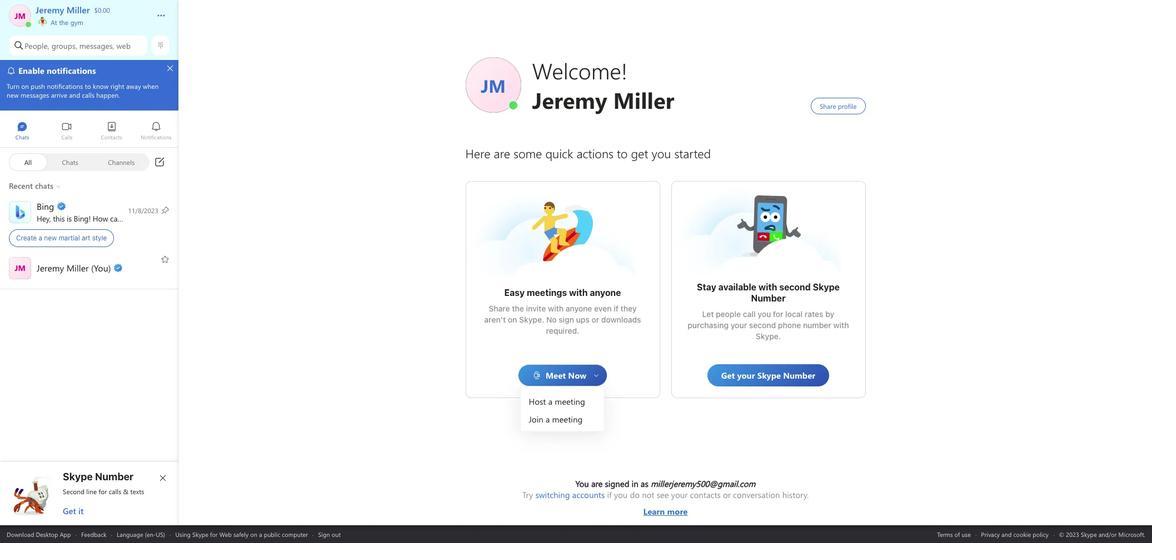 Task type: locate. For each thing, give the bounding box(es) containing it.
with
[[759, 282, 777, 292], [569, 288, 588, 298], [548, 304, 564, 313], [833, 321, 849, 330]]

2 vertical spatial for
[[210, 530, 218, 539]]

you are signed in as
[[575, 478, 651, 490]]

0 vertical spatial if
[[614, 304, 618, 313]]

today?
[[159, 213, 181, 224]]

on down share
[[508, 315, 517, 325]]

are
[[591, 478, 603, 490]]

0 horizontal spatial skype.
[[519, 315, 544, 325]]

channels
[[108, 158, 135, 166]]

out
[[332, 530, 341, 539]]

with inside let people call you for local rates by purchasing your second phone number with skype.
[[833, 321, 849, 330]]

for right line
[[99, 487, 107, 496]]

1 vertical spatial you
[[758, 310, 771, 319]]

a left "new"
[[39, 234, 42, 242]]

for inside let people call you for local rates by purchasing your second phone number with skype.
[[773, 310, 783, 319]]

1 horizontal spatial or
[[723, 490, 731, 501]]

2 horizontal spatial skype
[[813, 282, 840, 292]]

download desktop app link
[[7, 530, 71, 539]]

0 vertical spatial a
[[39, 234, 42, 242]]

let
[[702, 310, 714, 319]]

hey, this is bing ! how can i help you today?
[[37, 213, 183, 224]]

second inside let people call you for local rates by purchasing your second phone number with skype.
[[749, 321, 776, 330]]

ups
[[576, 315, 590, 325]]

number
[[751, 293, 786, 303], [95, 471, 134, 483]]

the inside share the invite with anyone even if they aren't on skype. no sign ups or downloads required.
[[512, 304, 524, 313]]

the down easy
[[512, 304, 524, 313]]

using
[[175, 530, 191, 539]]

1 vertical spatial for
[[99, 487, 107, 496]]

for left web
[[210, 530, 218, 539]]

and
[[1001, 530, 1012, 539]]

1 vertical spatial a
[[259, 530, 262, 539]]

sign
[[318, 530, 330, 539]]

2 horizontal spatial for
[[773, 310, 783, 319]]

you
[[575, 478, 589, 490]]

skype. down phone
[[756, 332, 781, 341]]

you right the call
[[758, 310, 771, 319]]

0 vertical spatial your
[[731, 321, 747, 330]]

with up no
[[548, 304, 564, 313]]

on right safely
[[250, 530, 257, 539]]

skype
[[813, 282, 840, 292], [63, 471, 93, 483], [192, 530, 208, 539]]

0 horizontal spatial your
[[671, 490, 688, 501]]

number up calls
[[95, 471, 134, 483]]

language (en-us)
[[117, 530, 165, 539]]

you left the do
[[614, 490, 628, 501]]

1 vertical spatial if
[[607, 490, 612, 501]]

1 horizontal spatial the
[[512, 304, 524, 313]]

1 horizontal spatial second
[[779, 282, 811, 292]]

skype right using on the bottom
[[192, 530, 208, 539]]

or
[[592, 315, 599, 325], [723, 490, 731, 501]]

second
[[63, 487, 85, 496]]

your down the call
[[731, 321, 747, 330]]

safely
[[233, 530, 249, 539]]

1 horizontal spatial skype.
[[756, 332, 781, 341]]

web
[[219, 530, 232, 539]]

1 vertical spatial skype.
[[756, 332, 781, 341]]

anyone up ups
[[566, 304, 592, 313]]

with up ups
[[569, 288, 588, 298]]

second
[[779, 282, 811, 292], [749, 321, 776, 330]]

for for second line for calls & texts
[[99, 487, 107, 496]]

no
[[546, 315, 557, 325]]

it
[[78, 506, 84, 517]]

phone
[[778, 321, 801, 330]]

if right are
[[607, 490, 612, 501]]

0 horizontal spatial the
[[59, 18, 69, 27]]

new
[[44, 234, 57, 242]]

1 horizontal spatial on
[[508, 315, 517, 325]]

is
[[67, 213, 72, 224]]

feedback
[[81, 530, 107, 539]]

anyone up 'even'
[[590, 288, 621, 298]]

whosthis
[[735, 193, 769, 205]]

1 horizontal spatial number
[[751, 293, 786, 303]]

try switching accounts if you do not see your contacts or conversation history. learn more
[[522, 490, 809, 517]]

cookie
[[1013, 530, 1031, 539]]

or inside try switching accounts if you do not see your contacts or conversation history. learn more
[[723, 490, 731, 501]]

menu
[[521, 390, 605, 431]]

can
[[110, 213, 122, 224]]

anyone
[[590, 288, 621, 298], [566, 304, 592, 313]]

or right ups
[[592, 315, 599, 325]]

skype. inside share the invite with anyone even if they aren't on skype. no sign ups or downloads required.
[[519, 315, 544, 325]]

1 horizontal spatial if
[[614, 304, 618, 313]]

0 horizontal spatial you
[[144, 213, 157, 224]]

0 vertical spatial anyone
[[590, 288, 621, 298]]

share the invite with anyone even if they aren't on skype. no sign ups or downloads required.
[[484, 304, 643, 336]]

downloads
[[601, 315, 641, 325]]

at the gym
[[49, 18, 83, 27]]

share
[[489, 304, 510, 313]]

bing
[[74, 213, 89, 224]]

or inside share the invite with anyone even if they aren't on skype. no sign ups or downloads required.
[[592, 315, 599, 325]]

1 vertical spatial your
[[671, 490, 688, 501]]

for for using skype for web safely on a public computer
[[210, 530, 218, 539]]

0 vertical spatial on
[[508, 315, 517, 325]]

get
[[63, 506, 76, 517]]

2 vertical spatial skype
[[192, 530, 208, 539]]

as
[[641, 478, 648, 490]]

you right help at the left of the page
[[144, 213, 157, 224]]

1 horizontal spatial skype
[[192, 530, 208, 539]]

meetings
[[527, 288, 567, 298]]

0 vertical spatial skype.
[[519, 315, 544, 325]]

2 vertical spatial you
[[614, 490, 628, 501]]

0 horizontal spatial number
[[95, 471, 134, 483]]

0 vertical spatial second
[[779, 282, 811, 292]]

the for invite
[[512, 304, 524, 313]]

you
[[144, 213, 157, 224], [758, 310, 771, 319], [614, 490, 628, 501]]

second down the call
[[749, 321, 776, 330]]

0 horizontal spatial skype
[[63, 471, 93, 483]]

with inside share the invite with anyone even if they aren't on skype. no sign ups or downloads required.
[[548, 304, 564, 313]]

1 vertical spatial second
[[749, 321, 776, 330]]

the inside button
[[59, 18, 69, 27]]

the
[[59, 18, 69, 27], [512, 304, 524, 313]]

1 vertical spatial or
[[723, 490, 731, 501]]

0 vertical spatial skype
[[813, 282, 840, 292]]

using skype for web safely on a public computer link
[[175, 530, 308, 539]]

second line for calls & texts
[[63, 487, 144, 496]]

0 vertical spatial you
[[144, 213, 157, 224]]

you inside let people call you for local rates by purchasing your second phone number with skype.
[[758, 310, 771, 319]]

a
[[39, 234, 42, 242], [259, 530, 262, 539]]

the right at
[[59, 18, 69, 27]]

1 horizontal spatial for
[[210, 530, 218, 539]]

available
[[718, 282, 756, 292]]

skype.
[[519, 315, 544, 325], [756, 332, 781, 341]]

you inside try switching accounts if you do not see your contacts or conversation history. learn more
[[614, 490, 628, 501]]

all
[[24, 158, 32, 166]]

skype. down invite
[[519, 315, 544, 325]]

on
[[508, 315, 517, 325], [250, 530, 257, 539]]

create a new martial art style
[[16, 234, 107, 242]]

with down by
[[833, 321, 849, 330]]

0 vertical spatial for
[[773, 310, 783, 319]]

1 horizontal spatial you
[[614, 490, 628, 501]]

your right see
[[671, 490, 688, 501]]

your
[[731, 321, 747, 330], [671, 490, 688, 501]]

1 vertical spatial skype
[[63, 471, 93, 483]]

easy
[[504, 288, 525, 298]]

skype up by
[[813, 282, 840, 292]]

for inside skype number element
[[99, 487, 107, 496]]

art
[[82, 234, 90, 242]]

0 horizontal spatial or
[[592, 315, 599, 325]]

signed
[[605, 478, 629, 490]]

how
[[93, 213, 108, 224]]

or right contacts
[[723, 490, 731, 501]]

tab list
[[0, 117, 178, 147]]

0 vertical spatial the
[[59, 18, 69, 27]]

let people call you for local rates by purchasing your second phone number with skype.
[[688, 310, 851, 341]]

2 horizontal spatial you
[[758, 310, 771, 319]]

skype. inside let people call you for local rates by purchasing your second phone number with skype.
[[756, 332, 781, 341]]

1 vertical spatial the
[[512, 304, 524, 313]]

for left local
[[773, 310, 783, 319]]

with right available
[[759, 282, 777, 292]]

1 horizontal spatial a
[[259, 530, 262, 539]]

1 vertical spatial number
[[95, 471, 134, 483]]

1 horizontal spatial your
[[731, 321, 747, 330]]

if inside try switching accounts if you do not see your contacts or conversation history. learn more
[[607, 490, 612, 501]]

martial
[[59, 234, 80, 242]]

0 vertical spatial number
[[751, 293, 786, 303]]

if
[[614, 304, 618, 313], [607, 490, 612, 501]]

0 horizontal spatial for
[[99, 487, 107, 496]]

a left public
[[259, 530, 262, 539]]

0 vertical spatial or
[[592, 315, 599, 325]]

0 horizontal spatial if
[[607, 490, 612, 501]]

1 vertical spatial anyone
[[566, 304, 592, 313]]

0 horizontal spatial on
[[250, 530, 257, 539]]

the for gym
[[59, 18, 69, 27]]

skype up second
[[63, 471, 93, 483]]

if up downloads
[[614, 304, 618, 313]]

0 horizontal spatial second
[[749, 321, 776, 330]]

chats
[[62, 158, 78, 166]]

people
[[716, 310, 741, 319]]

second up local
[[779, 282, 811, 292]]

number up the call
[[751, 293, 786, 303]]



Task type: vqa. For each thing, say whether or not it's contained in the screenshot.
"Skype." to the right
no



Task type: describe. For each thing, give the bounding box(es) containing it.
gym
[[70, 18, 83, 27]]

at
[[51, 18, 57, 27]]

local
[[785, 310, 803, 319]]

skype number element
[[9, 471, 170, 517]]

app
[[60, 530, 71, 539]]

accounts
[[572, 490, 605, 501]]

skype inside skype number element
[[63, 471, 93, 483]]

required.
[[546, 326, 579, 336]]

texts
[[130, 487, 144, 496]]

stay
[[697, 282, 716, 292]]

1 vertical spatial on
[[250, 530, 257, 539]]

people, groups, messages, web button
[[9, 36, 147, 56]]

policy
[[1033, 530, 1049, 539]]

feedback link
[[81, 530, 107, 539]]

aren't
[[484, 315, 506, 325]]

sign out link
[[318, 530, 341, 539]]

call
[[743, 310, 756, 319]]

on inside share the invite with anyone even if they aren't on skype. no sign ups or downloads required.
[[508, 315, 517, 325]]

sign
[[559, 315, 574, 325]]

number
[[803, 321, 831, 330]]

anyone inside share the invite with anyone even if they aren't on skype. no sign ups or downloads required.
[[566, 304, 592, 313]]

see
[[657, 490, 669, 501]]

of
[[955, 530, 960, 539]]

language
[[117, 530, 143, 539]]

hey,
[[37, 213, 51, 224]]

number inside stay available with second skype number
[[751, 293, 786, 303]]

terms
[[937, 530, 953, 539]]

do
[[630, 490, 640, 501]]

second inside stay available with second skype number
[[779, 282, 811, 292]]

privacy and cookie policy
[[981, 530, 1049, 539]]

your inside try switching accounts if you do not see your contacts or conversation history. learn more
[[671, 490, 688, 501]]

help
[[128, 213, 142, 224]]

not
[[642, 490, 654, 501]]

conversation
[[733, 490, 780, 501]]

us)
[[156, 530, 165, 539]]

even
[[594, 304, 612, 313]]

download
[[7, 530, 34, 539]]

calls
[[109, 487, 121, 496]]

try
[[522, 490, 533, 501]]

skype inside stay available with second skype number
[[813, 282, 840, 292]]

by
[[825, 310, 834, 319]]

invite
[[526, 304, 546, 313]]

using skype for web safely on a public computer
[[175, 530, 308, 539]]

use
[[962, 530, 971, 539]]

history.
[[782, 490, 809, 501]]

learn more link
[[522, 501, 809, 517]]

web
[[116, 40, 131, 51]]

rates
[[805, 310, 823, 319]]

at the gym button
[[36, 16, 146, 27]]

desktop
[[36, 530, 58, 539]]

this
[[53, 213, 65, 224]]

download desktop app
[[7, 530, 71, 539]]

easy meetings with anyone
[[504, 288, 621, 298]]

contacts
[[690, 490, 721, 501]]

style
[[92, 234, 107, 242]]

your inside let people call you for local rates by purchasing your second phone number with skype.
[[731, 321, 747, 330]]

mansurfer
[[529, 198, 569, 210]]

privacy
[[981, 530, 1000, 539]]

if inside share the invite with anyone even if they aren't on skype. no sign ups or downloads required.
[[614, 304, 618, 313]]

in
[[632, 478, 638, 490]]

terms of use link
[[937, 530, 971, 539]]

get it
[[63, 506, 84, 517]]

public
[[264, 530, 280, 539]]

&
[[123, 487, 129, 496]]

create
[[16, 234, 37, 242]]

!
[[89, 213, 91, 224]]

with inside stay available with second skype number
[[759, 282, 777, 292]]

0 horizontal spatial a
[[39, 234, 42, 242]]

stay available with second skype number
[[697, 282, 842, 303]]

i
[[124, 213, 126, 224]]

more
[[667, 506, 688, 517]]

sign out
[[318, 530, 341, 539]]

switching
[[535, 490, 570, 501]]

they
[[621, 304, 637, 313]]

switching accounts link
[[535, 490, 605, 501]]

skype number
[[63, 471, 134, 483]]

terms of use
[[937, 530, 971, 539]]

privacy and cookie policy link
[[981, 530, 1049, 539]]

learn
[[643, 506, 665, 517]]

(en-
[[145, 530, 156, 539]]



